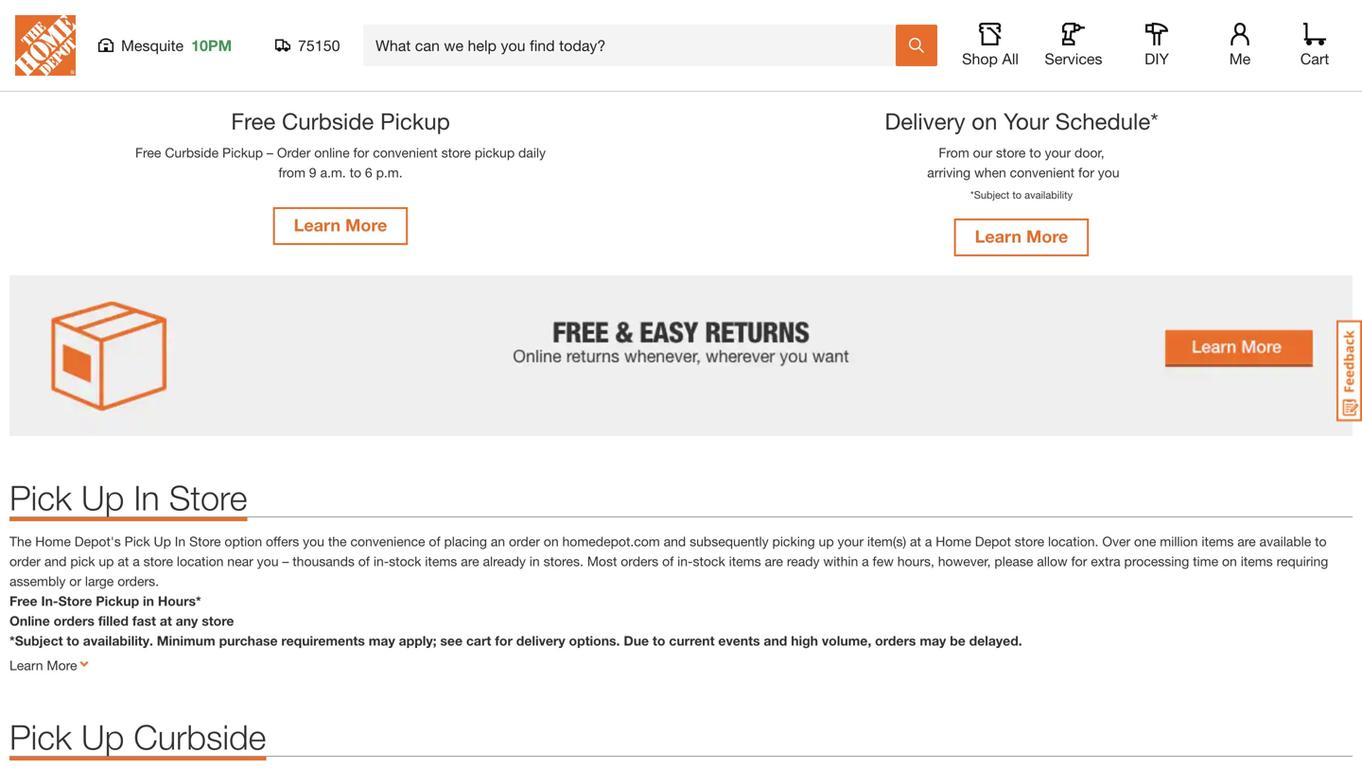 Task type: vqa. For each thing, say whether or not it's contained in the screenshot.
Few
yes



Task type: describe. For each thing, give the bounding box(es) containing it.
delivery
[[516, 633, 566, 649]]

diy button
[[1127, 23, 1188, 68]]

pick inside the home depot's pick up in store option offers you the convenience of placing an order on homedepot.com and subsequently picking up your item(s) at a home depot store location. over one million items are available to order and pick up at a store location near you – thousands of in-stock items are already in stores. most orders of in-stock items are ready within a few hours, however, please allow for extra processing time on items requiring assembly or large orders. free in-store pickup in hours* online orders filled fast at any store *subject to availability. minimum purchase requirements may apply; see cart for delivery options. due to current events and high volume, orders may be delayed. learn more
[[125, 534, 150, 549]]

placing
[[444, 534, 487, 549]]

0 vertical spatial *subject
[[971, 189, 1010, 201]]

services
[[1045, 50, 1103, 68]]

convenience
[[351, 534, 425, 549]]

0 vertical spatial in
[[134, 477, 160, 518]]

million
[[1160, 534, 1198, 549]]

2 vertical spatial on
[[1223, 553, 1238, 569]]

fast
[[132, 613, 156, 629]]

availability
[[1025, 189, 1073, 201]]

1 horizontal spatial and
[[664, 534, 686, 549]]

0 vertical spatial store
[[169, 477, 247, 518]]

0 vertical spatial on
[[972, 107, 998, 134]]

curbside for free curbside pickup
[[282, 107, 374, 134]]

pick up in store
[[9, 477, 247, 518]]

pick
[[70, 553, 95, 569]]

thousands
[[293, 553, 355, 569]]

offers
[[266, 534, 299, 549]]

learn more down *subject to availability
[[975, 226, 1069, 246]]

few
[[873, 553, 894, 569]]

you for offers
[[303, 534, 325, 549]]

high
[[791, 633, 819, 649]]

for inside free curbside pickup – order online for convenient store pickup daily from 9 a.m. to 6 p.m.
[[353, 145, 369, 160]]

however,
[[938, 553, 991, 569]]

75150 button
[[275, 36, 341, 55]]

the home depot's pick up in store option offers you the convenience of placing an order on homedepot.com and subsequently picking up your item(s) at a home depot store location. over one million items are available to order and pick up at a store location near you – thousands of in-stock items are already in stores. most orders of in-stock items are ready within a few hours, however, please allow for extra processing time on items requiring assembly or large orders. free in-store pickup in hours* online orders filled fast at any store *subject to availability. minimum purchase requirements may apply; see cart for delivery options. due to current events and high volume, orders may be delayed. learn more
[[9, 534, 1329, 673]]

learn for the learn more link on top of all
[[975, 6, 1022, 26]]

location. over
[[1048, 534, 1131, 549]]

to inside from our store to your door, arriving when convenient for you
[[1030, 145, 1042, 160]]

an
[[491, 534, 505, 549]]

2 stock from the left
[[693, 553, 726, 569]]

*subject inside the home depot's pick up in store option offers you the convenience of placing an order on homedepot.com and subsequently picking up your item(s) at a home depot store location. over one million items are available to order and pick up at a store location near you – thousands of in-stock items are already in stores. most orders of in-stock items are ready within a few hours, however, please allow for extra processing time on items requiring assembly or large orders. free in-store pickup in hours* online orders filled fast at any store *subject to availability. minimum purchase requirements may apply; see cart for delivery options. due to current events and high volume, orders may be delayed. learn more
[[9, 633, 63, 649]]

services button
[[1044, 23, 1104, 68]]

learn more down 'a.m.'
[[294, 215, 387, 235]]

up inside the home depot's pick up in store option offers you the convenience of placing an order on homedepot.com and subsequently picking up your item(s) at a home depot store location. over one million items are available to order and pick up at a store location near you – thousands of in-stock items are already in stores. most orders of in-stock items are ready within a few hours, however, please allow for extra processing time on items requiring assembly or large orders. free in-store pickup in hours* online orders filled fast at any store *subject to availability. minimum purchase requirements may apply; see cart for delivery options. due to current events and high volume, orders may be delayed. learn more
[[154, 534, 171, 549]]

events
[[719, 633, 760, 649]]

learn more link down online
[[9, 658, 94, 673]]

0 vertical spatial order
[[509, 534, 540, 549]]

purchase
[[219, 633, 278, 649]]

mesquite 10pm
[[121, 36, 232, 54]]

ready
[[787, 553, 820, 569]]

more inside the home depot's pick up in store option offers you the convenience of placing an order on homedepot.com and subsequently picking up your item(s) at a home depot store location. over one million items are available to order and pick up at a store location near you – thousands of in-stock items are already in stores. most orders of in-stock items are ready within a few hours, however, please allow for extra processing time on items requiring assembly or large orders. free in-store pickup in hours* online orders filled fast at any store *subject to availability. minimum purchase requirements may apply; see cart for delivery options. due to current events and high volume, orders may be delayed. learn more
[[47, 658, 77, 673]]

location
[[177, 553, 224, 569]]

learn more up 75150
[[294, 6, 387, 26]]

0 vertical spatial orders
[[621, 553, 659, 569]]

more for the learn more link on top of all
[[1027, 6, 1069, 26]]

diy
[[1145, 50, 1169, 68]]

online
[[9, 613, 50, 629]]

for inside from our store to your door, arriving when convenient for you
[[1079, 165, 1095, 180]]

1 horizontal spatial up
[[819, 534, 834, 549]]

free curbside pickup
[[231, 107, 450, 134]]

1 in- from the left
[[374, 553, 389, 569]]

9
[[309, 165, 317, 180]]

free for free curbside pickup
[[231, 107, 276, 134]]

volume,
[[822, 633, 872, 649]]

learn more link down 'a.m.'
[[273, 207, 408, 245]]

the
[[9, 534, 32, 549]]

delivery
[[885, 107, 966, 134]]

filled
[[98, 613, 129, 629]]

see
[[440, 633, 463, 649]]

pickup
[[475, 145, 515, 160]]

our
[[973, 145, 993, 160]]

apply;
[[399, 633, 437, 649]]

time
[[1193, 553, 1219, 569]]

items down subsequently
[[729, 553, 761, 569]]

0 horizontal spatial in
[[143, 593, 154, 609]]

from
[[279, 165, 306, 180]]

available
[[1260, 534, 1312, 549]]

already
[[483, 553, 526, 569]]

online
[[314, 145, 350, 160]]

any
[[176, 613, 198, 629]]

assembly
[[9, 573, 66, 589]]

item(s)
[[868, 534, 907, 549]]

for down 'location. over'
[[1072, 553, 1088, 569]]

– inside the home depot's pick up in store option offers you the convenience of placing an order on homedepot.com and subsequently picking up your item(s) at a home depot store location. over one million items are available to order and pick up at a store location near you – thousands of in-stock items are already in stores. most orders of in-stock items are ready within a few hours, however, please allow for extra processing time on items requiring assembly or large orders. free in-store pickup in hours* online orders filled fast at any store *subject to availability. minimum purchase requirements may apply; see cart for delivery options. due to current events and high volume, orders may be delayed. learn more
[[282, 553, 289, 569]]

free curbside pickup – order online for convenient store pickup daily from 9 a.m. to 6 p.m.
[[135, 145, 546, 180]]

in-
[[41, 593, 58, 609]]

for right cart
[[495, 633, 513, 649]]

learn more link down *subject to availability
[[954, 219, 1089, 256]]

or
[[69, 573, 81, 589]]

pick for in
[[9, 477, 72, 518]]

from our store to your door, arriving when convenient for you
[[924, 145, 1120, 180]]

1 vertical spatial orders
[[54, 613, 95, 629]]

stores.
[[544, 553, 584, 569]]

your inside the home depot's pick up in store option offers you the convenience of placing an order on homedepot.com and subsequently picking up your item(s) at a home depot store location. over one million items are available to order and pick up at a store location near you – thousands of in-stock items are already in stores. most orders of in-stock items are ready within a few hours, however, please allow for extra processing time on items requiring assembly or large orders. free in-store pickup in hours* online orders filled fast at any store *subject to availability. minimum purchase requirements may apply; see cart for delivery options. due to current events and high volume, orders may be delayed. learn more
[[838, 534, 864, 549]]

from
[[939, 145, 970, 160]]

hours,
[[898, 553, 935, 569]]

10pm
[[191, 36, 232, 54]]

pick for curbside
[[9, 717, 72, 757]]

shop all
[[962, 50, 1019, 68]]

hours*
[[158, 593, 201, 609]]

p.m.
[[376, 165, 403, 180]]

pickup for free curbside pickup
[[380, 107, 450, 134]]

2 home from the left
[[936, 534, 972, 549]]

depot's
[[74, 534, 121, 549]]

convenient for pickup
[[373, 145, 438, 160]]

2 horizontal spatial at
[[910, 534, 922, 549]]

the
[[328, 534, 347, 549]]

– inside free curbside pickup – order online for convenient store pickup daily from 9 a.m. to 6 p.m.
[[267, 145, 273, 160]]

store inside free curbside pickup – order online for convenient store pickup daily from 9 a.m. to 6 p.m.
[[441, 145, 471, 160]]

store up please
[[1015, 534, 1045, 549]]

learn for the learn more link above 75150
[[294, 6, 341, 26]]

please
[[995, 553, 1034, 569]]

1 horizontal spatial are
[[765, 553, 783, 569]]

store up orders.
[[143, 553, 173, 569]]

your inside from our store to your door, arriving when convenient for you
[[1045, 145, 1071, 160]]

within
[[824, 553, 859, 569]]

all
[[1003, 50, 1019, 68]]

curbside for free curbside pickup – order online for convenient store pickup daily from 9 a.m. to 6 p.m.
[[165, 145, 219, 160]]

current
[[669, 633, 715, 649]]

a.m.
[[320, 165, 346, 180]]

free returns image
[[9, 275, 1353, 436]]

0 horizontal spatial and
[[44, 553, 67, 569]]

allow
[[1037, 553, 1068, 569]]



Task type: locate. For each thing, give the bounding box(es) containing it.
door,
[[1075, 145, 1105, 160]]

in
[[530, 553, 540, 569], [143, 593, 154, 609]]

store up location
[[189, 534, 221, 549]]

to down your
[[1030, 145, 1042, 160]]

shop all button
[[960, 23, 1021, 68]]

of right most
[[662, 553, 674, 569]]

0 vertical spatial in
[[530, 553, 540, 569]]

arriving when
[[928, 165, 1007, 180]]

learn inside the home depot's pick up in store option offers you the convenience of placing an order on homedepot.com and subsequently picking up your item(s) at a home depot store location. over one million items are available to order and pick up at a store location near you – thousands of in-stock items are already in stores. most orders of in-stock items are ready within a few hours, however, please allow for extra processing time on items requiring assembly or large orders. free in-store pickup in hours* online orders filled fast at any store *subject to availability. minimum purchase requirements may apply; see cart for delivery options. due to current events and high volume, orders may be delayed. learn more
[[9, 658, 43, 673]]

mesquite
[[121, 36, 184, 54]]

me button
[[1210, 23, 1271, 68]]

processing
[[1125, 553, 1190, 569]]

near
[[227, 553, 253, 569]]

learn more
[[294, 6, 387, 26], [975, 6, 1069, 26], [294, 215, 387, 235], [975, 226, 1069, 246]]

you for for
[[1098, 165, 1120, 180]]

to right "due" at bottom
[[653, 633, 666, 649]]

0 horizontal spatial your
[[838, 534, 864, 549]]

2 horizontal spatial on
[[1223, 553, 1238, 569]]

picking
[[773, 534, 815, 549]]

convenient up p.m.
[[373, 145, 438, 160]]

curbside inside free curbside pickup – order online for convenient store pickup daily from 9 a.m. to 6 p.m.
[[165, 145, 219, 160]]

schedule*
[[1056, 107, 1159, 134]]

on up stores.
[[544, 534, 559, 549]]

pickup for free curbside pickup – order online for convenient store pickup daily from 9 a.m. to 6 p.m.
[[222, 145, 263, 160]]

2 in- from the left
[[678, 553, 693, 569]]

learn more link up all
[[954, 0, 1089, 36]]

2 may from the left
[[920, 633, 947, 649]]

2 vertical spatial up
[[81, 717, 124, 757]]

1 horizontal spatial in
[[175, 534, 186, 549]]

1 horizontal spatial stock
[[693, 553, 726, 569]]

you inside from our store to your door, arriving when convenient for you
[[1098, 165, 1120, 180]]

0 horizontal spatial –
[[267, 145, 273, 160]]

up for in
[[81, 477, 124, 518]]

delayed.
[[970, 633, 1023, 649]]

0 vertical spatial you
[[1098, 165, 1120, 180]]

1 vertical spatial up
[[99, 553, 114, 569]]

0 horizontal spatial may
[[369, 633, 395, 649]]

pickup up p.m.
[[380, 107, 450, 134]]

homedepot.com
[[563, 534, 660, 549]]

1 vertical spatial at
[[118, 553, 129, 569]]

1 vertical spatial –
[[282, 553, 289, 569]]

75150
[[298, 36, 340, 54]]

one
[[1135, 534, 1157, 549]]

option
[[225, 534, 262, 549]]

0 vertical spatial –
[[267, 145, 273, 160]]

of
[[429, 534, 441, 549], [358, 553, 370, 569], [662, 553, 674, 569]]

2 horizontal spatial a
[[925, 534, 932, 549]]

1 horizontal spatial on
[[972, 107, 998, 134]]

your
[[1004, 107, 1050, 134]]

1 horizontal spatial your
[[1045, 145, 1071, 160]]

store right our
[[996, 145, 1026, 160]]

learn down online
[[9, 658, 43, 673]]

in up fast
[[143, 593, 154, 609]]

more for the learn more link above 75150
[[345, 6, 387, 26]]

options.
[[569, 633, 620, 649]]

learn up "shop all"
[[975, 6, 1022, 26]]

free for free curbside pickup – order online for convenient store pickup daily from 9 a.m. to 6 p.m.
[[135, 145, 161, 160]]

stock
[[389, 553, 421, 569], [693, 553, 726, 569]]

on
[[972, 107, 998, 134], [544, 534, 559, 549], [1223, 553, 1238, 569]]

learn for the learn more link under 'a.m.'
[[294, 215, 341, 235]]

1 vertical spatial order
[[9, 553, 41, 569]]

learn down *subject to availability
[[975, 226, 1022, 246]]

at
[[910, 534, 922, 549], [118, 553, 129, 569], [160, 613, 172, 629]]

to left '6' on the left of the page
[[350, 165, 362, 180]]

to inside free curbside pickup – order online for convenient store pickup daily from 9 a.m. to 6 p.m.
[[350, 165, 362, 180]]

2 vertical spatial free
[[9, 593, 37, 609]]

items up time
[[1202, 534, 1234, 549]]

home right 'the'
[[35, 534, 71, 549]]

free inside the home depot's pick up in store option offers you the convenience of placing an order on homedepot.com and subsequently picking up your item(s) at a home depot store location. over one million items are available to order and pick up at a store location near you – thousands of in-stock items are already in stores. most orders of in-stock items are ready within a few hours, however, please allow for extra processing time on items requiring assembly or large orders. free in-store pickup in hours* online orders filled fast at any store *subject to availability. minimum purchase requirements may apply; see cart for delivery options. due to current events and high volume, orders may be delayed. learn more
[[9, 593, 37, 609]]

1 vertical spatial your
[[838, 534, 864, 549]]

pickup inside free curbside pickup – order online for convenient store pickup daily from 9 a.m. to 6 p.m.
[[222, 145, 263, 160]]

for
[[353, 145, 369, 160], [1079, 165, 1095, 180], [1072, 553, 1088, 569], [495, 633, 513, 649]]

What can we help you find today? search field
[[376, 26, 895, 65]]

up up within
[[819, 534, 834, 549]]

at up hours,
[[910, 534, 922, 549]]

*subject down online
[[9, 633, 63, 649]]

*subject
[[971, 189, 1010, 201], [9, 633, 63, 649]]

orders down homedepot.com
[[621, 553, 659, 569]]

0 horizontal spatial convenient
[[373, 145, 438, 160]]

2 horizontal spatial orders
[[875, 633, 916, 649]]

2 horizontal spatial of
[[662, 553, 674, 569]]

1 horizontal spatial *subject
[[971, 189, 1010, 201]]

are down "placing"
[[461, 553, 479, 569]]

your
[[1045, 145, 1071, 160], [838, 534, 864, 549]]

to left availability
[[1013, 189, 1022, 201]]

of down convenience
[[358, 553, 370, 569]]

1 horizontal spatial –
[[282, 553, 289, 569]]

1 horizontal spatial you
[[303, 534, 325, 549]]

1 home from the left
[[35, 534, 71, 549]]

store
[[169, 477, 247, 518], [189, 534, 221, 549], [58, 593, 92, 609]]

0 vertical spatial up
[[819, 534, 834, 549]]

1 vertical spatial store
[[189, 534, 221, 549]]

1 vertical spatial convenient
[[1010, 165, 1075, 180]]

requirements
[[281, 633, 365, 649]]

you up thousands
[[303, 534, 325, 549]]

your up within
[[838, 534, 864, 549]]

1 horizontal spatial in-
[[678, 553, 693, 569]]

order
[[509, 534, 540, 549], [9, 553, 41, 569]]

and left subsequently
[[664, 534, 686, 549]]

0 horizontal spatial of
[[358, 553, 370, 569]]

in up location
[[175, 534, 186, 549]]

0 vertical spatial up
[[81, 477, 124, 518]]

me
[[1230, 50, 1251, 68]]

0 horizontal spatial are
[[461, 553, 479, 569]]

1 vertical spatial and
[[44, 553, 67, 569]]

in left stores.
[[530, 553, 540, 569]]

learn more link
[[273, 0, 408, 36], [954, 0, 1089, 36], [273, 207, 408, 245], [954, 219, 1089, 256], [9, 658, 94, 673]]

0 horizontal spatial in
[[134, 477, 160, 518]]

*subject down arriving when
[[971, 189, 1010, 201]]

your left door,
[[1045, 145, 1071, 160]]

pickup
[[380, 107, 450, 134], [222, 145, 263, 160], [96, 593, 139, 609]]

0 vertical spatial your
[[1045, 145, 1071, 160]]

1 horizontal spatial of
[[429, 534, 441, 549]]

may left be
[[920, 633, 947, 649]]

1 vertical spatial pick
[[125, 534, 150, 549]]

1 stock from the left
[[389, 553, 421, 569]]

are left available
[[1238, 534, 1256, 549]]

stock down convenience
[[389, 553, 421, 569]]

learn more link up 75150
[[273, 0, 408, 36]]

learn down the 9
[[294, 215, 341, 235]]

for up '6' on the left of the page
[[353, 145, 369, 160]]

due
[[624, 633, 649, 649]]

pickup up filled
[[96, 593, 139, 609]]

– left order
[[267, 145, 273, 160]]

0 horizontal spatial at
[[118, 553, 129, 569]]

2 vertical spatial you
[[257, 553, 279, 569]]

in inside the home depot's pick up in store option offers you the convenience of placing an order on homedepot.com and subsequently picking up your item(s) at a home depot store location. over one million items are available to order and pick up at a store location near you – thousands of in-stock items are already in stores. most orders of in-stock items are ready within a few hours, however, please allow for extra processing time on items requiring assembly or large orders. free in-store pickup in hours* online orders filled fast at any store *subject to availability. minimum purchase requirements may apply; see cart for delivery options. due to current events and high volume, orders may be delayed. learn more
[[175, 534, 186, 549]]

1 horizontal spatial pickup
[[222, 145, 263, 160]]

1 vertical spatial *subject
[[9, 633, 63, 649]]

up up large
[[99, 553, 114, 569]]

orders down in-
[[54, 613, 95, 629]]

in- down subsequently
[[678, 553, 693, 569]]

1 vertical spatial curbside
[[165, 145, 219, 160]]

are
[[1238, 534, 1256, 549], [461, 553, 479, 569], [765, 553, 783, 569]]

subsequently
[[690, 534, 769, 549]]

on up our
[[972, 107, 998, 134]]

0 horizontal spatial stock
[[389, 553, 421, 569]]

2 vertical spatial and
[[764, 633, 788, 649]]

1 horizontal spatial home
[[936, 534, 972, 549]]

2 vertical spatial store
[[58, 593, 92, 609]]

cart
[[466, 633, 491, 649]]

feedback link image
[[1337, 320, 1363, 422]]

pickup inside the home depot's pick up in store option offers you the convenience of placing an order on homedepot.com and subsequently picking up your item(s) at a home depot store location. over one million items are available to order and pick up at a store location near you – thousands of in-stock items are already in stores. most orders of in-stock items are ready within a few hours, however, please allow for extra processing time on items requiring assembly or large orders. free in-store pickup in hours* online orders filled fast at any store *subject to availability. minimum purchase requirements may apply; see cart for delivery options. due to current events and high volume, orders may be delayed. learn more
[[96, 593, 139, 609]]

0 vertical spatial curbside
[[282, 107, 374, 134]]

2 vertical spatial at
[[160, 613, 172, 629]]

convenient up availability
[[1010, 165, 1075, 180]]

in- down convenience
[[374, 553, 389, 569]]

0 vertical spatial pick
[[9, 477, 72, 518]]

store down "or"
[[58, 593, 92, 609]]

large
[[85, 573, 114, 589]]

items down available
[[1241, 553, 1273, 569]]

order down 'the'
[[9, 553, 41, 569]]

items
[[1202, 534, 1234, 549], [425, 553, 457, 569], [729, 553, 761, 569], [1241, 553, 1273, 569]]

convenient inside from our store to your door, arriving when convenient for you
[[1010, 165, 1075, 180]]

to left "availability."
[[67, 633, 79, 649]]

1 vertical spatial pickup
[[222, 145, 263, 160]]

on right time
[[1223, 553, 1238, 569]]

learn for the learn more link underneath *subject to availability
[[975, 226, 1022, 246]]

2 vertical spatial pick
[[9, 717, 72, 757]]

0 horizontal spatial in-
[[374, 553, 389, 569]]

0 horizontal spatial you
[[257, 553, 279, 569]]

order
[[277, 145, 311, 160]]

store right any
[[202, 613, 234, 629]]

2 horizontal spatial and
[[764, 633, 788, 649]]

home
[[35, 534, 71, 549], [936, 534, 972, 549]]

extra
[[1091, 553, 1121, 569]]

free inside free curbside pickup – order online for convenient store pickup daily from 9 a.m. to 6 p.m.
[[135, 145, 161, 160]]

1 vertical spatial up
[[154, 534, 171, 549]]

items down "placing"
[[425, 553, 457, 569]]

2 horizontal spatial free
[[231, 107, 276, 134]]

up for curbside
[[81, 717, 124, 757]]

depot
[[975, 534, 1011, 549]]

the home depot logo image
[[15, 15, 76, 76]]

home up however,
[[936, 534, 972, 549]]

availability.
[[83, 633, 153, 649]]

a left "few"
[[862, 553, 869, 569]]

pick up curbside
[[9, 717, 266, 757]]

more
[[345, 6, 387, 26], [1027, 6, 1069, 26], [345, 215, 387, 235], [1027, 226, 1069, 246], [47, 658, 77, 673]]

in up orders.
[[134, 477, 160, 518]]

daily
[[519, 145, 546, 160]]

2 horizontal spatial are
[[1238, 534, 1256, 549]]

to up requiring at the right
[[1315, 534, 1327, 549]]

orders right the volume,
[[875, 633, 916, 649]]

store inside from our store to your door, arriving when convenient for you
[[996, 145, 1026, 160]]

1 horizontal spatial in
[[530, 553, 540, 569]]

order right the an
[[509, 534, 540, 549]]

store up option
[[169, 477, 247, 518]]

0 horizontal spatial a
[[133, 553, 140, 569]]

0 horizontal spatial pickup
[[96, 593, 139, 609]]

learn more up all
[[975, 6, 1069, 26]]

orders.
[[118, 573, 159, 589]]

of left "placing"
[[429, 534, 441, 549]]

to
[[1030, 145, 1042, 160], [350, 165, 362, 180], [1013, 189, 1022, 201], [1315, 534, 1327, 549], [67, 633, 79, 649], [653, 633, 666, 649]]

1 horizontal spatial order
[[509, 534, 540, 549]]

– down offers
[[282, 553, 289, 569]]

0 vertical spatial and
[[664, 534, 686, 549]]

2 horizontal spatial pickup
[[380, 107, 450, 134]]

0 vertical spatial pickup
[[380, 107, 450, 134]]

more for the learn more link under 'a.m.'
[[345, 215, 387, 235]]

6
[[365, 165, 373, 180]]

you down offers
[[257, 553, 279, 569]]

2 vertical spatial pickup
[[96, 593, 139, 609]]

at left any
[[160, 613, 172, 629]]

delivery on your schedule*
[[885, 107, 1159, 134]]

shop
[[962, 50, 998, 68]]

in-
[[374, 553, 389, 569], [678, 553, 693, 569]]

0 horizontal spatial free
[[9, 593, 37, 609]]

be
[[950, 633, 966, 649]]

you down door,
[[1098, 165, 1120, 180]]

0 vertical spatial convenient
[[373, 145, 438, 160]]

free
[[231, 107, 276, 134], [135, 145, 161, 160], [9, 593, 37, 609]]

pick
[[9, 477, 72, 518], [125, 534, 150, 549], [9, 717, 72, 757]]

0 horizontal spatial *subject
[[9, 633, 63, 649]]

may left apply;
[[369, 633, 395, 649]]

1 may from the left
[[369, 633, 395, 649]]

at up orders.
[[118, 553, 129, 569]]

1 vertical spatial on
[[544, 534, 559, 549]]

stock down subsequently
[[693, 553, 726, 569]]

–
[[267, 145, 273, 160], [282, 553, 289, 569]]

a up orders.
[[133, 553, 140, 569]]

1 horizontal spatial convenient
[[1010, 165, 1075, 180]]

up
[[819, 534, 834, 549], [99, 553, 114, 569]]

a up hours,
[[925, 534, 932, 549]]

0 vertical spatial free
[[231, 107, 276, 134]]

convenient for your
[[1010, 165, 1075, 180]]

0 horizontal spatial home
[[35, 534, 71, 549]]

and left high
[[764, 633, 788, 649]]

1 horizontal spatial a
[[862, 553, 869, 569]]

store left pickup
[[441, 145, 471, 160]]

minimum
[[157, 633, 215, 649]]

and up assembly at the bottom left of the page
[[44, 553, 67, 569]]

2 horizontal spatial you
[[1098, 165, 1120, 180]]

in
[[134, 477, 160, 518], [175, 534, 186, 549]]

1 vertical spatial free
[[135, 145, 161, 160]]

2 vertical spatial orders
[[875, 633, 916, 649]]

1 horizontal spatial at
[[160, 613, 172, 629]]

1 horizontal spatial orders
[[621, 553, 659, 569]]

1 vertical spatial in
[[143, 593, 154, 609]]

cart link
[[1294, 23, 1336, 68]]

pickup left order
[[222, 145, 263, 160]]

1 horizontal spatial may
[[920, 633, 947, 649]]

2 vertical spatial curbside
[[134, 717, 266, 757]]

requiring
[[1277, 553, 1329, 569]]

learn up 75150
[[294, 6, 341, 26]]

1 horizontal spatial free
[[135, 145, 161, 160]]

*subject to availability
[[971, 189, 1073, 201]]

more for the learn more link underneath *subject to availability
[[1027, 226, 1069, 246]]

0 horizontal spatial up
[[99, 553, 114, 569]]

most
[[587, 553, 617, 569]]

0 vertical spatial at
[[910, 534, 922, 549]]

0 horizontal spatial on
[[544, 534, 559, 549]]

are down picking
[[765, 553, 783, 569]]

convenient inside free curbside pickup – order online for convenient store pickup daily from 9 a.m. to 6 p.m.
[[373, 145, 438, 160]]

cart
[[1301, 50, 1330, 68]]

1 vertical spatial you
[[303, 534, 325, 549]]

for down door,
[[1079, 165, 1095, 180]]



